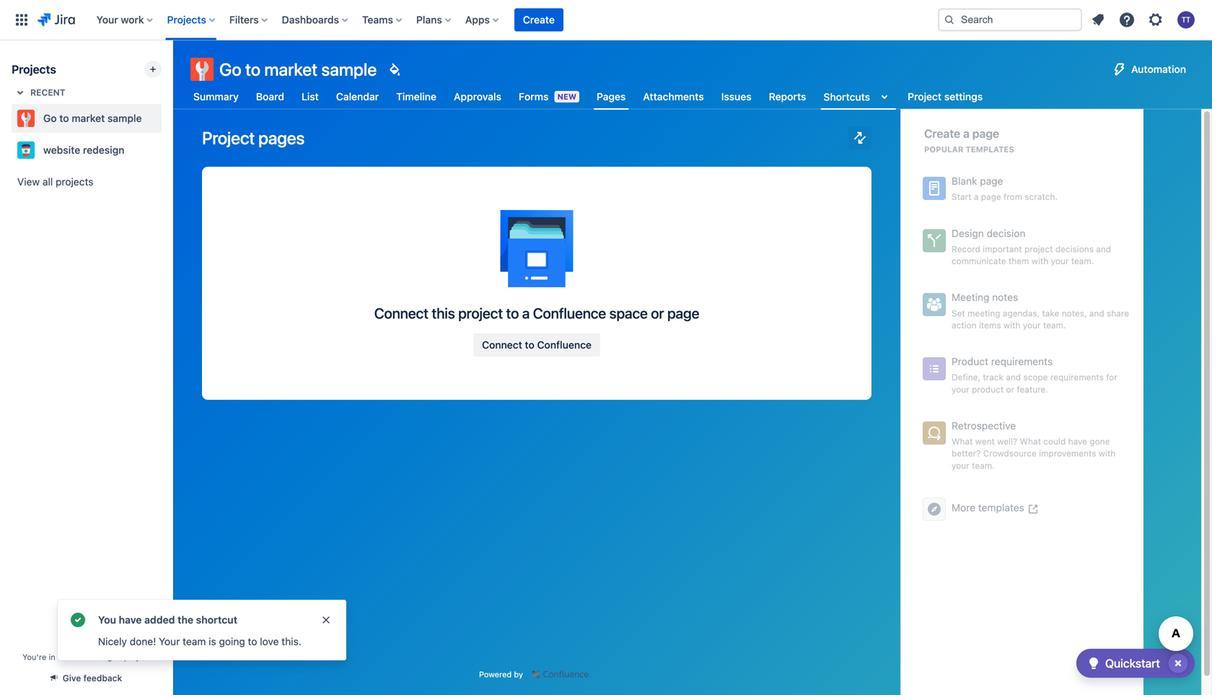 Task type: describe. For each thing, give the bounding box(es) containing it.
give feedback button
[[42, 666, 131, 690]]

to left love
[[248, 636, 257, 648]]

nicely
[[98, 636, 127, 648]]

help image
[[1119, 11, 1136, 29]]

to up connect to confluence
[[506, 305, 519, 322]]

powered by
[[479, 670, 523, 679]]

new
[[558, 92, 577, 101]]

plans
[[417, 14, 442, 26]]

you have added the shortcut
[[98, 614, 238, 626]]

view all projects link
[[12, 169, 162, 195]]

connect to confluence button
[[474, 334, 601, 357]]

create a page popular templates
[[925, 127, 1015, 154]]

love
[[260, 636, 279, 648]]

this.
[[282, 636, 302, 648]]

website redesign
[[43, 144, 124, 156]]

summary
[[193, 91, 239, 103]]

filters
[[229, 14, 259, 26]]

dismiss image
[[321, 614, 332, 626]]

1 horizontal spatial a
[[522, 305, 530, 322]]

shortcuts button
[[821, 84, 897, 110]]

notifications image
[[1090, 11, 1107, 29]]

give
[[63, 673, 81, 683]]

powered
[[479, 670, 512, 679]]

go to market sample link
[[12, 104, 156, 133]]

to inside go to market sample link
[[59, 112, 69, 124]]

project settings
[[908, 91, 983, 103]]

this
[[432, 305, 455, 322]]

reports link
[[766, 84, 810, 110]]

issues link
[[719, 84, 755, 110]]

shortcut
[[196, 614, 238, 626]]

list link
[[299, 84, 322, 110]]

projects inside popup button
[[167, 14, 206, 26]]

board link
[[253, 84, 287, 110]]

apps button
[[461, 8, 505, 31]]

quickstart button
[[1077, 649, 1196, 678]]

add to starred image for go to market sample
[[157, 110, 175, 127]]

pages
[[258, 128, 305, 148]]

redesign
[[83, 144, 124, 156]]

plans button
[[412, 8, 457, 31]]

set project background image
[[386, 61, 403, 78]]

give feedback
[[63, 673, 122, 683]]

all
[[43, 176, 53, 188]]

0 vertical spatial go
[[219, 59, 242, 79]]

go inside go to market sample link
[[43, 112, 57, 124]]

confluence inside "button"
[[537, 339, 592, 351]]

banner containing your work
[[0, 0, 1213, 40]]

your work
[[97, 14, 144, 26]]

search image
[[944, 14, 956, 26]]

you're
[[22, 653, 46, 662]]

your inside dropdown button
[[97, 14, 118, 26]]

check image
[[1086, 655, 1103, 672]]

space
[[610, 305, 648, 322]]

the
[[178, 614, 194, 626]]

automation image
[[1112, 61, 1129, 78]]

0 horizontal spatial page
[[668, 305, 700, 322]]

nicely done! your team is going to love this.
[[98, 636, 302, 648]]

to up board
[[245, 59, 261, 79]]

in
[[49, 653, 55, 662]]

settings
[[945, 91, 983, 103]]

projects button
[[163, 8, 221, 31]]

work
[[121, 14, 144, 26]]

templates
[[966, 145, 1015, 154]]

filters button
[[225, 8, 273, 31]]

0 horizontal spatial sample
[[108, 112, 142, 124]]

success image
[[69, 611, 87, 629]]

team-
[[64, 653, 87, 662]]

connect this project to a confluence space or page
[[374, 305, 700, 322]]

you
[[98, 614, 116, 626]]

website redesign link
[[12, 136, 156, 165]]

popular
[[925, 145, 964, 154]]

0 vertical spatial confluence
[[533, 305, 606, 322]]

quickstart
[[1106, 657, 1161, 670]]

pages
[[597, 90, 626, 102]]

your profile and settings image
[[1178, 11, 1196, 29]]

Search field
[[939, 8, 1083, 31]]

connect for connect this project to a confluence space or page
[[374, 305, 429, 322]]

or
[[651, 305, 665, 322]]

forms
[[519, 91, 549, 103]]

reports
[[769, 91, 807, 103]]

project pages
[[202, 128, 305, 148]]

shortcuts
[[824, 91, 871, 103]]

dashboards
[[282, 14, 339, 26]]

connect to confluence
[[482, 339, 592, 351]]

button group group
[[474, 334, 601, 357]]



Task type: vqa. For each thing, say whether or not it's contained in the screenshot.
Updated
no



Task type: locate. For each thing, give the bounding box(es) containing it.
1 vertical spatial go to market sample
[[43, 112, 142, 124]]

add to starred image
[[157, 110, 175, 127], [157, 142, 175, 159]]

sample up the redesign
[[108, 112, 142, 124]]

confluence up connect to confluence
[[533, 305, 606, 322]]

a up connect to confluence
[[522, 305, 530, 322]]

add to starred image for website redesign
[[157, 142, 175, 159]]

banner
[[0, 0, 1213, 40]]

page inside create a page popular templates
[[973, 127, 1000, 140]]

project for project pages
[[202, 128, 255, 148]]

your work button
[[92, 8, 159, 31]]

create up popular
[[925, 127, 961, 140]]

project down summary link
[[202, 128, 255, 148]]

tab list containing pages
[[182, 84, 995, 110]]

add to starred image down sidebar navigation icon
[[157, 110, 175, 127]]

go down recent
[[43, 112, 57, 124]]

apps
[[466, 14, 490, 26]]

teams
[[362, 14, 393, 26]]

0 horizontal spatial project
[[202, 128, 255, 148]]

1 horizontal spatial connect
[[482, 339, 523, 351]]

board
[[256, 91, 284, 103]]

go
[[219, 59, 242, 79], [43, 112, 57, 124]]

appswitcher icon image
[[13, 11, 30, 29]]

primary element
[[9, 0, 927, 40]]

a right the 'in'
[[58, 653, 62, 662]]

0 vertical spatial connect
[[374, 305, 429, 322]]

1 vertical spatial go
[[43, 112, 57, 124]]

project inside 'link'
[[908, 91, 942, 103]]

go to market sample
[[219, 59, 377, 79], [43, 112, 142, 124]]

projects up sidebar navigation icon
[[167, 14, 206, 26]]

team
[[183, 636, 206, 648]]

sample up calendar
[[322, 59, 377, 79]]

1 vertical spatial confluence
[[537, 339, 592, 351]]

have
[[119, 614, 142, 626]]

2 add to starred image from the top
[[157, 142, 175, 159]]

1 vertical spatial project
[[124, 653, 151, 662]]

to down connect this project to a confluence space or page
[[525, 339, 535, 351]]

create inside create a page popular templates
[[925, 127, 961, 140]]

create for create a page popular templates
[[925, 127, 961, 140]]

0 vertical spatial go to market sample
[[219, 59, 377, 79]]

by
[[514, 670, 523, 679]]

view all projects
[[17, 176, 93, 188]]

1 horizontal spatial go to market sample
[[219, 59, 377, 79]]

1 vertical spatial projects
[[12, 62, 56, 76]]

sidebar navigation image
[[157, 58, 189, 87]]

0 horizontal spatial go to market sample
[[43, 112, 142, 124]]

your left the work
[[97, 14, 118, 26]]

projects
[[167, 14, 206, 26], [12, 62, 56, 76]]

connect left the this
[[374, 305, 429, 322]]

website
[[43, 144, 80, 156]]

update space or page icon image
[[852, 129, 869, 147]]

to
[[245, 59, 261, 79], [59, 112, 69, 124], [506, 305, 519, 322], [525, 339, 535, 351], [248, 636, 257, 648]]

1 horizontal spatial sample
[[322, 59, 377, 79]]

connect
[[374, 305, 429, 322], [482, 339, 523, 351]]

project
[[908, 91, 942, 103], [202, 128, 255, 148]]

1 horizontal spatial projects
[[167, 14, 206, 26]]

dashboards button
[[278, 8, 354, 31]]

projects
[[56, 176, 93, 188]]

0 horizontal spatial connect
[[374, 305, 429, 322]]

1 vertical spatial project
[[202, 128, 255, 148]]

0 vertical spatial page
[[973, 127, 1000, 140]]

market up website redesign
[[72, 112, 105, 124]]

1 horizontal spatial market
[[264, 59, 318, 79]]

recent
[[30, 87, 65, 97]]

going
[[219, 636, 245, 648]]

calendar
[[336, 91, 379, 103]]

create button
[[515, 8, 564, 31]]

0 horizontal spatial go
[[43, 112, 57, 124]]

your down you have added the shortcut
[[159, 636, 180, 648]]

go to market sample up list on the top of page
[[219, 59, 377, 79]]

attachments link
[[641, 84, 707, 110]]

a inside create a page popular templates
[[964, 127, 970, 140]]

connect inside "button"
[[482, 339, 523, 351]]

attachments
[[643, 91, 704, 103]]

1 vertical spatial your
[[159, 636, 180, 648]]

0 vertical spatial market
[[264, 59, 318, 79]]

connect down connect this project to a confluence space or page
[[482, 339, 523, 351]]

1 vertical spatial sample
[[108, 112, 142, 124]]

teams button
[[358, 8, 408, 31]]

done!
[[130, 636, 156, 648]]

0 vertical spatial projects
[[167, 14, 206, 26]]

view
[[17, 176, 40, 188]]

1 vertical spatial a
[[522, 305, 530, 322]]

project right the this
[[458, 305, 503, 322]]

create
[[523, 14, 555, 26], [925, 127, 961, 140]]

1 horizontal spatial go
[[219, 59, 242, 79]]

settings image
[[1148, 11, 1165, 29]]

0 vertical spatial sample
[[322, 59, 377, 79]]

0 vertical spatial project
[[458, 305, 503, 322]]

project settings link
[[905, 84, 986, 110]]

0 vertical spatial your
[[97, 14, 118, 26]]

project left settings
[[908, 91, 942, 103]]

page
[[973, 127, 1000, 140], [668, 305, 700, 322]]

dismiss quickstart image
[[1167, 652, 1190, 675]]

is
[[209, 636, 216, 648]]

1 horizontal spatial project
[[458, 305, 503, 322]]

1 add to starred image from the top
[[157, 110, 175, 127]]

project for project settings
[[908, 91, 942, 103]]

automation
[[1132, 63, 1187, 75]]

0 vertical spatial project
[[908, 91, 942, 103]]

page up templates
[[973, 127, 1000, 140]]

projects up collapse recent projects "icon"
[[12, 62, 56, 76]]

0 horizontal spatial a
[[58, 653, 62, 662]]

0 horizontal spatial your
[[97, 14, 118, 26]]

page right or
[[668, 305, 700, 322]]

your
[[97, 14, 118, 26], [159, 636, 180, 648]]

1 horizontal spatial project
[[908, 91, 942, 103]]

1 horizontal spatial your
[[159, 636, 180, 648]]

0 horizontal spatial market
[[72, 112, 105, 124]]

create right apps dropdown button
[[523, 14, 555, 26]]

project down the done!
[[124, 653, 151, 662]]

create for create
[[523, 14, 555, 26]]

1 vertical spatial page
[[668, 305, 700, 322]]

automation button
[[1106, 58, 1196, 81]]

you're in a team-managed project
[[22, 653, 151, 662]]

0 horizontal spatial create
[[523, 14, 555, 26]]

to down recent
[[59, 112, 69, 124]]

confluence image
[[532, 669, 589, 680], [532, 669, 589, 680]]

1 vertical spatial create
[[925, 127, 961, 140]]

create inside button
[[523, 14, 555, 26]]

go to market sample up website redesign
[[43, 112, 142, 124]]

0 horizontal spatial projects
[[12, 62, 56, 76]]

project
[[458, 305, 503, 322], [124, 653, 151, 662]]

market
[[264, 59, 318, 79], [72, 112, 105, 124]]

2 horizontal spatial a
[[964, 127, 970, 140]]

0 vertical spatial a
[[964, 127, 970, 140]]

1 vertical spatial market
[[72, 112, 105, 124]]

approvals
[[454, 91, 502, 103]]

to inside connect to confluence "button"
[[525, 339, 535, 351]]

managed
[[87, 653, 122, 662]]

connect for connect to confluence
[[482, 339, 523, 351]]

calendar link
[[333, 84, 382, 110]]

1 horizontal spatial create
[[925, 127, 961, 140]]

add to starred image right the redesign
[[157, 142, 175, 159]]

added
[[144, 614, 175, 626]]

0 vertical spatial create
[[523, 14, 555, 26]]

1 vertical spatial connect
[[482, 339, 523, 351]]

feedback
[[83, 673, 122, 683]]

confluence
[[533, 305, 606, 322], [537, 339, 592, 351]]

2 vertical spatial a
[[58, 653, 62, 662]]

1 vertical spatial add to starred image
[[157, 142, 175, 159]]

summary link
[[191, 84, 242, 110]]

create project image
[[147, 64, 159, 75]]

list
[[302, 91, 319, 103]]

collapse recent projects image
[[12, 84, 29, 101]]

confluence down connect this project to a confluence space or page
[[537, 339, 592, 351]]

a
[[964, 127, 970, 140], [522, 305, 530, 322], [58, 653, 62, 662]]

1 horizontal spatial page
[[973, 127, 1000, 140]]

market inside go to market sample link
[[72, 112, 105, 124]]

timeline link
[[394, 84, 440, 110]]

jira image
[[38, 11, 75, 29], [38, 11, 75, 29]]

go up summary
[[219, 59, 242, 79]]

0 vertical spatial add to starred image
[[157, 110, 175, 127]]

tab list
[[182, 84, 995, 110]]

0 horizontal spatial project
[[124, 653, 151, 662]]

approvals link
[[451, 84, 505, 110]]

issues
[[722, 91, 752, 103]]

market up list on the top of page
[[264, 59, 318, 79]]

a up popular
[[964, 127, 970, 140]]

timeline
[[396, 91, 437, 103]]



